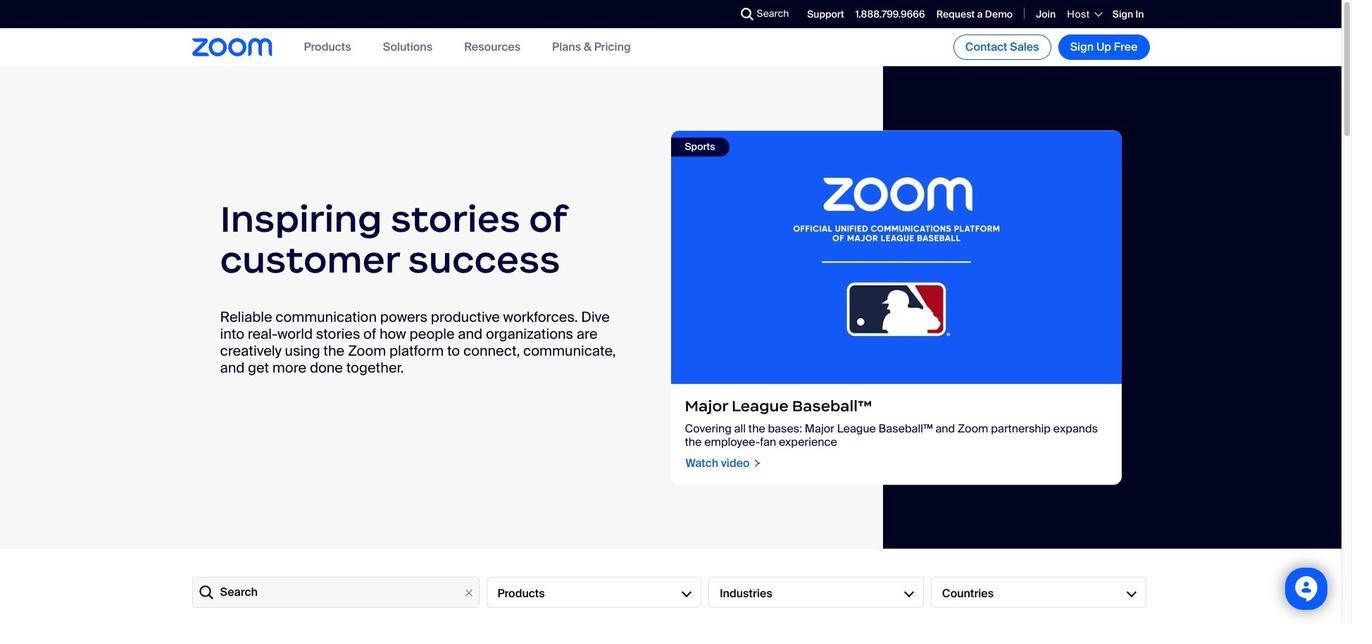 Task type: vqa. For each thing, say whether or not it's contained in the screenshot.
search field
yes



Task type: locate. For each thing, give the bounding box(es) containing it.
None text field
[[192, 577, 480, 608]]

clear search image
[[461, 586, 477, 601]]

major league baseball™ image
[[671, 130, 1122, 384]]

None search field
[[690, 3, 744, 25]]

main content
[[0, 66, 1342, 624]]



Task type: describe. For each thing, give the bounding box(es) containing it.
search image
[[741, 8, 754, 20]]

search image
[[741, 8, 754, 20]]

zoom logo image
[[192, 38, 272, 56]]



